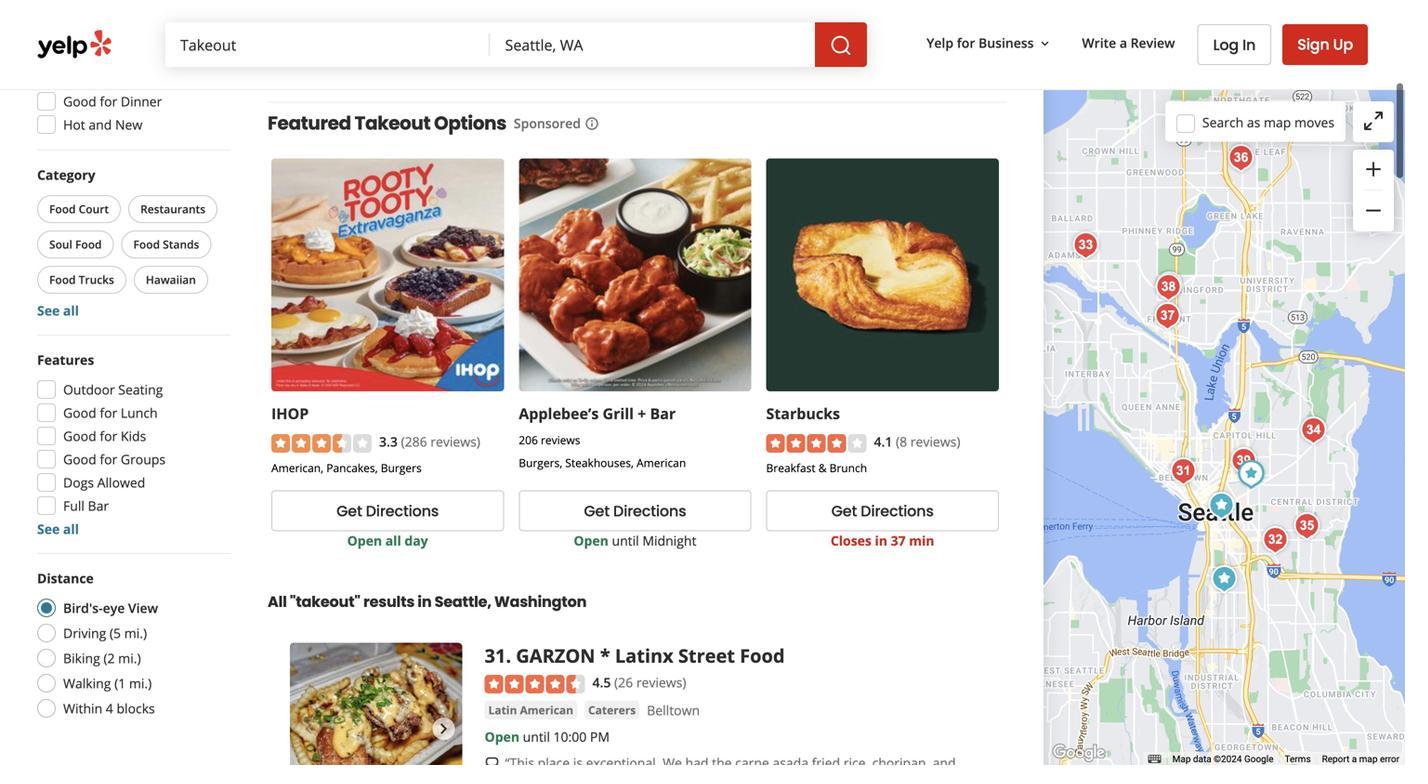 Task type: locate. For each thing, give the bounding box(es) containing it.
0 vertical spatial delivery
[[104, 23, 153, 40]]

for
[[939, 0, 956, 6], [957, 34, 976, 52], [100, 93, 117, 110], [100, 404, 117, 422], [100, 427, 117, 445], [100, 450, 117, 468]]

takeout down "all you can eat boneless wings, riblets & shrimp is back at applebee's for just $14.99!"
[[702, 51, 746, 66]]

blocks
[[117, 700, 155, 717]]

offers down reservations at the top left of the page
[[63, 69, 102, 87]]

1 vertical spatial a
[[1352, 754, 1357, 765]]

outdoor
[[503, 51, 549, 66], [63, 381, 115, 398]]

ihop
[[271, 403, 309, 423]]

sign up link
[[1283, 24, 1368, 65]]

in
[[875, 532, 888, 549], [418, 591, 432, 612]]

get directions link
[[847, 39, 985, 80], [271, 490, 504, 531], [519, 490, 752, 531], [767, 490, 999, 531]]

food trucks
[[49, 272, 114, 287]]

get directions up closes in 37 min
[[832, 501, 934, 521]]

0 horizontal spatial a
[[1120, 34, 1128, 52]]

bar inside applebee's grill + bar 206 reviews burgers, steakhouses, american
[[650, 403, 676, 423]]

all inside features group
[[63, 520, 79, 538]]

4
[[106, 700, 113, 717]]

1 vertical spatial bar
[[88, 497, 109, 515]]

1 horizontal spatial bar
[[650, 403, 676, 423]]

1 vertical spatial map
[[1360, 754, 1378, 765]]

reviews) down "garzon * latinx street food" 'link'
[[637, 673, 687, 691]]

for left the just
[[939, 0, 956, 6]]

map
[[1264, 113, 1292, 131], [1360, 754, 1378, 765]]

1 none field from the left
[[165, 22, 490, 67]]

0 horizontal spatial open
[[347, 532, 382, 549]]

none field up "featured"
[[165, 22, 490, 67]]

search as map moves
[[1203, 113, 1335, 131]]

see all button inside features group
[[37, 520, 79, 538]]

2 none field from the left
[[490, 22, 815, 67]]

none field 'things to do, nail salons, plumbers'
[[165, 22, 490, 67]]

outdoor inside features group
[[63, 381, 115, 398]]

1 see all from the top
[[37, 302, 79, 319]]

2 vertical spatial mi.)
[[129, 674, 152, 692]]

applebee's grill + bar 206 reviews burgers, steakhouses, american
[[519, 403, 686, 470]]

for down good for kids on the bottom of the page
[[100, 450, 117, 468]]

0 vertical spatial takeout
[[702, 51, 746, 66]]

see inside "category" group
[[37, 302, 60, 319]]

see all button inside "category" group
[[37, 302, 79, 319]]

get directions link up closes in 37 min
[[767, 490, 999, 531]]

reviews) right (286 at the bottom
[[431, 433, 481, 450]]

business
[[979, 34, 1034, 52]]

get up closes
[[832, 501, 857, 521]]

results
[[363, 591, 415, 612]]

burgers
[[381, 460, 422, 475]]

0 vertical spatial offers
[[63, 23, 101, 40]]

ihop image
[[1233, 456, 1270, 493]]

3 good from the top
[[63, 427, 96, 445]]

0 vertical spatial in
[[875, 532, 888, 549]]

review
[[1131, 34, 1176, 52]]

delivery up reservations at the top left of the page
[[104, 23, 153, 40]]

1 vertical spatial offers
[[63, 69, 102, 87]]

4.1 star rating image
[[767, 434, 867, 453]]

featured
[[268, 110, 351, 136]]

1 vertical spatial mi.)
[[118, 649, 141, 667]]

open
[[347, 532, 382, 549], [574, 532, 609, 549], [485, 728, 520, 745]]

zoom out image
[[1363, 199, 1385, 222]]

closes in 37 min
[[831, 532, 935, 549]]

(1
[[114, 674, 126, 692]]

4.1 (8 reviews)
[[874, 433, 961, 450]]

good for good for dinner
[[63, 93, 96, 110]]

a for report
[[1352, 754, 1357, 765]]

terms link
[[1285, 754, 1311, 765]]

all
[[63, 302, 79, 319], [63, 520, 79, 538], [386, 532, 401, 549]]

good for good for kids
[[63, 427, 96, 445]]

directions up day
[[366, 501, 439, 521]]

open left day
[[347, 532, 382, 549]]

features group
[[32, 350, 231, 538]]

breakfast
[[767, 460, 816, 475]]

2 vertical spatial takeout
[[355, 110, 431, 136]]

see for category
[[37, 302, 60, 319]]

for right yelp
[[957, 34, 976, 52]]

1 vertical spatial see all
[[37, 520, 79, 538]]

directions up the open until midnight
[[614, 501, 686, 521]]

1 horizontal spatial american
[[637, 455, 686, 470]]

1 vertical spatial see all button
[[37, 520, 79, 538]]

good up dogs
[[63, 450, 96, 468]]

takeout up dinner on the top left of page
[[106, 69, 157, 87]]

0 vertical spatial see all button
[[37, 302, 79, 319]]

groups
[[121, 450, 166, 468]]

for inside "all you can eat boneless wings, riblets & shrimp is back at applebee's for just $14.99!"
[[939, 0, 956, 6]]

0 horizontal spatial in
[[418, 591, 432, 612]]

outdoor up the good for lunch
[[63, 381, 115, 398]]

restaurants
[[140, 201, 206, 217]]

None search field
[[165, 22, 867, 67]]

bar inside features group
[[88, 497, 109, 515]]

0 vertical spatial american
[[637, 455, 686, 470]]

food court button
[[37, 195, 121, 223]]

0 horizontal spatial takeout
[[106, 69, 157, 87]]

2 see from the top
[[37, 520, 60, 538]]

map data ©2024 google
[[1173, 754, 1274, 765]]

map region
[[949, 0, 1406, 765]]

2 good from the top
[[63, 404, 96, 422]]

directions
[[894, 49, 967, 70], [366, 501, 439, 521], [614, 501, 686, 521], [861, 501, 934, 521]]

latin
[[489, 702, 517, 718]]

get down steakhouses,
[[584, 501, 610, 521]]

boneless
[[604, 0, 658, 6]]

get directions up open all day at left
[[337, 501, 439, 521]]

google image
[[1049, 741, 1110, 765]]

map for moves
[[1264, 113, 1292, 131]]

for inside button
[[957, 34, 976, 52]]

in left 37
[[875, 532, 888, 549]]

offers for offers takeout
[[63, 69, 102, 87]]

none field down boneless
[[490, 22, 815, 67]]

seating
[[118, 381, 163, 398]]

mi.) for biking (2 mi.)
[[118, 649, 141, 667]]

reviews) right (8
[[911, 433, 961, 450]]

1 horizontal spatial a
[[1352, 754, 1357, 765]]

steakhouses,
[[566, 455, 634, 470]]

search image
[[830, 34, 853, 57]]

royal grinders image
[[1150, 297, 1187, 335]]

previous image
[[297, 718, 320, 740]]

1 vertical spatial delivery
[[625, 51, 669, 66]]

0 vertical spatial &
[[749, 0, 759, 6]]

16 info v2 image
[[585, 116, 600, 131]]

see down food trucks button
[[37, 302, 60, 319]]

0 vertical spatial see all
[[37, 302, 79, 319]]

takeout for offers takeout
[[106, 69, 157, 87]]

1 vertical spatial &
[[819, 460, 827, 475]]

hot and new
[[63, 116, 142, 133]]

featured takeout options
[[268, 110, 507, 136]]

4.5 star rating image
[[485, 675, 585, 693]]

.
[[506, 643, 511, 668]]

0 horizontal spatial map
[[1264, 113, 1292, 131]]

get directions for applebee's grill + bar
[[584, 501, 686, 521]]

kkokio image
[[1257, 522, 1295, 559]]

2 see all from the top
[[37, 520, 79, 538]]

37
[[891, 532, 906, 549]]

all for category
[[63, 302, 79, 319]]

data
[[1194, 754, 1212, 765]]

all down full
[[63, 520, 79, 538]]

for for dinner
[[100, 93, 117, 110]]

for for lunch
[[100, 404, 117, 422]]

open down steakhouses,
[[574, 532, 609, 549]]

directions for applebee's grill + bar
[[614, 501, 686, 521]]

0 horizontal spatial outdoor
[[63, 381, 115, 398]]

map right as
[[1264, 113, 1292, 131]]

1 vertical spatial takeout
[[106, 69, 157, 87]]

0 horizontal spatial until
[[523, 728, 550, 745]]

see all for features
[[37, 520, 79, 538]]

in right results
[[418, 591, 432, 612]]

0 vertical spatial until
[[612, 532, 639, 549]]

"takeout"
[[290, 591, 360, 612]]

see all inside "category" group
[[37, 302, 79, 319]]

for up good for kids on the bottom of the page
[[100, 404, 117, 422]]

all for features
[[63, 520, 79, 538]]

0 horizontal spatial american
[[520, 702, 574, 718]]

fremont bowl image
[[1151, 267, 1189, 304]]

a right report
[[1352, 754, 1357, 765]]

food trucks button
[[37, 266, 126, 294]]

directions up 37
[[861, 501, 934, 521]]

offers
[[63, 23, 101, 40], [63, 69, 102, 87]]

offers for offers delivery
[[63, 23, 101, 40]]

until left midnight
[[612, 532, 639, 549]]

options
[[434, 110, 507, 136]]

food stands
[[133, 237, 199, 252]]

1 horizontal spatial until
[[612, 532, 639, 549]]

good up good for kids on the bottom of the page
[[63, 404, 96, 422]]

mi.) right (1
[[129, 674, 152, 692]]

0 horizontal spatial bar
[[88, 497, 109, 515]]

court
[[79, 201, 109, 217]]

get directions up the open until midnight
[[584, 501, 686, 521]]

map left error
[[1360, 754, 1378, 765]]

get
[[865, 49, 890, 70], [337, 501, 362, 521], [584, 501, 610, 521], [832, 501, 857, 521]]

see inside features group
[[37, 520, 60, 538]]

see all down full
[[37, 520, 79, 538]]

for down offers takeout
[[100, 93, 117, 110]]

reviews) for ihop
[[431, 433, 481, 450]]

group
[[1354, 150, 1395, 231]]

0 vertical spatial mi.)
[[124, 624, 147, 642]]

2 horizontal spatial reviews)
[[911, 433, 961, 450]]

"all
[[505, 0, 525, 6]]

bar right +
[[650, 403, 676, 423]]

2 see all button from the top
[[37, 520, 79, 538]]

see all button down full
[[37, 520, 79, 538]]

1 offers from the top
[[63, 23, 101, 40]]

0 vertical spatial map
[[1264, 113, 1292, 131]]

none field address, neighborhood, city, state or zip
[[490, 22, 815, 67]]

offers up reservations at the top left of the page
[[63, 23, 101, 40]]

as
[[1247, 113, 1261, 131]]

0 vertical spatial see
[[37, 302, 60, 319]]

starbucks image
[[1203, 487, 1241, 524]]

0 horizontal spatial &
[[749, 0, 759, 6]]

food left the court
[[49, 201, 76, 217]]

see all
[[37, 302, 79, 319], [37, 520, 79, 538]]

get directions link for starbucks
[[767, 490, 999, 531]]

good up hot
[[63, 93, 96, 110]]

get directions link down applebee's
[[847, 39, 985, 80]]

next image
[[433, 718, 455, 740]]

bar down dogs allowed
[[88, 497, 109, 515]]

latin american
[[489, 702, 574, 718]]

all down food trucks button
[[63, 302, 79, 319]]

2 offers from the top
[[63, 69, 102, 87]]

see
[[37, 302, 60, 319], [37, 520, 60, 538]]

full
[[63, 497, 85, 515]]

2 horizontal spatial takeout
[[702, 51, 746, 66]]

slideshow element
[[290, 643, 463, 765]]

can
[[555, 0, 578, 6]]

get directions link for applebee's grill + bar
[[519, 490, 752, 531]]

1 see from the top
[[37, 302, 60, 319]]

1 good from the top
[[63, 93, 96, 110]]

0 vertical spatial outdoor
[[503, 51, 549, 66]]

206
[[519, 432, 538, 448]]

all inside "category" group
[[63, 302, 79, 319]]

1 horizontal spatial outdoor
[[503, 51, 549, 66]]

1 horizontal spatial in
[[875, 532, 888, 549]]

0 horizontal spatial reviews)
[[431, 433, 481, 450]]

reviews)
[[431, 433, 481, 450], [911, 433, 961, 450], [637, 673, 687, 691]]

get right search 'image' at top right
[[865, 49, 890, 70]]

takeout left the options
[[355, 110, 431, 136]]

+
[[638, 403, 646, 423]]

american up open until 10:00 pm
[[520, 702, 574, 718]]

"all you can eat boneless wings, riblets & shrimp is back at applebee's for just $14.99!"
[[505, 0, 982, 24]]

food left the trucks at the top left of the page
[[49, 272, 76, 287]]

1 vertical spatial until
[[523, 728, 550, 745]]

until
[[612, 532, 639, 549], [523, 728, 550, 745]]

for down the good for lunch
[[100, 427, 117, 445]]

2 horizontal spatial open
[[574, 532, 609, 549]]

1 horizontal spatial open
[[485, 728, 520, 745]]

a right write
[[1120, 34, 1128, 52]]

for for kids
[[100, 427, 117, 445]]

write a review
[[1083, 34, 1176, 52]]

day
[[405, 532, 428, 549]]

log in
[[1214, 34, 1256, 55]]

16 close v2 image
[[485, 51, 500, 66]]

food for food court
[[49, 201, 76, 217]]

see all down food trucks button
[[37, 302, 79, 319]]

see up distance in the left bottom of the page
[[37, 520, 60, 538]]

& right "riblets"
[[749, 0, 759, 6]]

mi.) right (2
[[118, 649, 141, 667]]

good down the good for lunch
[[63, 427, 96, 445]]

1 horizontal spatial map
[[1360, 754, 1378, 765]]

mi.) right '(5'
[[124, 624, 147, 642]]

soul food button
[[37, 231, 114, 258]]

see all button down food trucks button
[[37, 302, 79, 319]]

delivery down boneless
[[625, 51, 669, 66]]

1 horizontal spatial takeout
[[355, 110, 431, 136]]

yelp
[[927, 34, 954, 52]]

outdoor seating
[[63, 381, 163, 398]]

yelp for business button
[[920, 26, 1060, 60]]

None field
[[165, 22, 490, 67], [490, 22, 815, 67]]

biking (2 mi.)
[[63, 649, 141, 667]]

4 good from the top
[[63, 450, 96, 468]]

1 vertical spatial outdoor
[[63, 381, 115, 398]]

outdoor right 16 close v2 icon
[[503, 51, 549, 66]]

distance
[[37, 569, 94, 587]]

1 vertical spatial american
[[520, 702, 574, 718]]

get down pancakes,
[[337, 501, 362, 521]]

log in link
[[1198, 24, 1272, 65]]

open up "16 speech v2" icon
[[485, 728, 520, 745]]

& down 4.1 star rating image
[[819, 460, 827, 475]]

directions for ihop
[[366, 501, 439, 521]]

open all day
[[347, 532, 428, 549]]

1 see all button from the top
[[37, 302, 79, 319]]

get directions link up the open until midnight
[[519, 490, 752, 531]]

until down latin american link on the bottom left of the page
[[523, 728, 550, 745]]

1 vertical spatial see
[[37, 520, 60, 538]]

see all inside features group
[[37, 520, 79, 538]]

view
[[128, 599, 158, 617]]

0 vertical spatial bar
[[650, 403, 676, 423]]

see all button
[[37, 302, 79, 319], [37, 520, 79, 538]]

food left stands
[[133, 237, 160, 252]]

american down +
[[637, 455, 686, 470]]

0 vertical spatial a
[[1120, 34, 1128, 52]]

search
[[1203, 113, 1244, 131]]

just
[[960, 0, 982, 6]]

get directions link up open all day at left
[[271, 490, 504, 531]]



Task type: vqa. For each thing, say whether or not it's contained in the screenshot.
2nd Services from the right
no



Task type: describe. For each thing, give the bounding box(es) containing it.
good for good for groups
[[63, 450, 96, 468]]

1 horizontal spatial &
[[819, 460, 827, 475]]

bird's-
[[63, 599, 103, 617]]

applebee's grill + bar link
[[519, 403, 676, 423]]

(8
[[896, 433, 907, 450]]

google
[[1245, 754, 1274, 765]]

eat
[[581, 0, 601, 6]]

food right "street"
[[740, 643, 785, 668]]

1 horizontal spatial reviews)
[[637, 673, 687, 691]]

map for error
[[1360, 754, 1378, 765]]

category group
[[33, 165, 231, 320]]

takeout for featured takeout options
[[355, 110, 431, 136]]

pelicana chicken image
[[1226, 443, 1263, 480]]

wings,
[[662, 0, 702, 6]]

4.5
[[593, 673, 611, 691]]

biking
[[63, 649, 100, 667]]

back
[[822, 0, 850, 6]]

things to do, nail salons, plumbers text field
[[165, 22, 490, 67]]

expand map image
[[1363, 110, 1385, 132]]

paseo image
[[1150, 269, 1188, 306]]

& inside "all you can eat boneless wings, riblets & shrimp is back at applebee's for just $14.99!"
[[749, 0, 759, 6]]

all "takeout" results in seattle, washington
[[268, 591, 587, 612]]

good for good for lunch
[[63, 404, 96, 422]]

food for food trucks
[[49, 272, 76, 287]]

for for groups
[[100, 450, 117, 468]]

outdoor for outdoor seating
[[503, 51, 549, 66]]

within
[[63, 700, 102, 717]]

31
[[485, 643, 506, 668]]

seattle,
[[435, 591, 492, 612]]

write
[[1083, 34, 1117, 52]]

until for until midnight
[[612, 532, 639, 549]]

16 speech v2 image
[[485, 756, 500, 765]]

get for applebee's grill + bar
[[584, 501, 610, 521]]

garzon
[[516, 643, 595, 668]]

bird's-eye view
[[63, 599, 158, 617]]

directions down applebee's
[[894, 49, 967, 70]]

zoom in image
[[1363, 158, 1385, 180]]

more link
[[557, 7, 592, 24]]

4.1
[[874, 433, 893, 450]]

belltown
[[647, 701, 700, 719]]

food for food stands
[[133, 237, 160, 252]]

breakfast & brunch
[[767, 460, 867, 475]]

0 horizontal spatial delivery
[[104, 23, 153, 40]]

see all for category
[[37, 302, 79, 319]]

azuki handmade japanese udon noodles image
[[1296, 412, 1333, 449]]

good for groups
[[63, 450, 166, 468]]

error
[[1381, 754, 1400, 765]]

cookie's country chicken image
[[1068, 227, 1105, 264]]

open until midnight
[[574, 532, 697, 549]]

sponsored
[[514, 115, 581, 132]]

open for open all day
[[347, 532, 382, 549]]

is
[[809, 0, 819, 6]]

(2
[[104, 649, 115, 667]]

reviews) for starbucks
[[911, 433, 961, 450]]

food right soul
[[75, 237, 102, 252]]

get directions down applebee's
[[865, 49, 967, 70]]

address, neighborhood, city, state or zip text field
[[490, 22, 815, 67]]

log
[[1214, 34, 1239, 55]]

get for ihop
[[337, 501, 362, 521]]

open for open until midnight
[[574, 532, 609, 549]]

see for features
[[37, 520, 60, 538]]

reckless noodle house image
[[1289, 508, 1326, 545]]

mi.) for walking (1 mi.)
[[129, 674, 152, 692]]

latin american button
[[485, 701, 577, 719]]

good for lunch
[[63, 404, 158, 422]]

directions for starbucks
[[861, 501, 934, 521]]

reviews
[[541, 432, 581, 448]]

for for business
[[957, 34, 976, 52]]

garzon * latinx street food link
[[516, 643, 785, 668]]

driving (5 mi.)
[[63, 624, 147, 642]]

food court
[[49, 201, 109, 217]]

food stands button
[[121, 231, 211, 258]]

distance option group
[[32, 569, 231, 723]]

garzon * latinx street food image
[[1165, 453, 1203, 490]]

you
[[528, 0, 551, 6]]

min
[[909, 532, 935, 549]]

soul
[[49, 237, 72, 252]]

midnight
[[643, 532, 697, 549]]

pancakes,
[[327, 460, 378, 475]]

good for dinner
[[63, 93, 162, 110]]

1 horizontal spatial delivery
[[625, 51, 669, 66]]

pm
[[590, 728, 610, 745]]

jack in the box image
[[1206, 561, 1243, 598]]

get directions for ihop
[[337, 501, 439, 521]]

see all button for category
[[37, 302, 79, 319]]

16 chevron down v2 image
[[1038, 36, 1053, 51]]

until for until 10:00 pm
[[523, 728, 550, 745]]

features
[[37, 351, 94, 369]]

a for write
[[1120, 34, 1128, 52]]

restaurants button
[[128, 195, 218, 223]]

see all button for features
[[37, 520, 79, 538]]

offers delivery
[[63, 23, 153, 40]]

keyboard shortcuts image
[[1148, 755, 1162, 763]]

hot
[[63, 116, 85, 133]]

dogs
[[63, 474, 94, 491]]

american inside applebee's grill + bar 206 reviews burgers, steakhouses, american
[[637, 455, 686, 470]]

applebee's
[[519, 403, 599, 423]]

write a review link
[[1075, 26, 1183, 60]]

outdoor for outdoor seating
[[63, 381, 115, 398]]

1 vertical spatial in
[[418, 591, 432, 612]]

reservations
[[63, 46, 141, 64]]

applebee's
[[869, 0, 935, 6]]

seating
[[552, 51, 591, 66]]

eye
[[103, 599, 125, 617]]

report
[[1323, 754, 1350, 765]]

kona kitchen - seattle image
[[1223, 139, 1260, 177]]

dinner
[[121, 93, 162, 110]]

report a map error link
[[1323, 754, 1400, 765]]

*
[[600, 643, 610, 668]]

3.3 star rating image
[[271, 434, 372, 453]]

all left day
[[386, 532, 401, 549]]

good for kids
[[63, 427, 146, 445]]

shrimp
[[762, 0, 806, 6]]

get directions for starbucks
[[832, 501, 934, 521]]

hawaiian button
[[134, 266, 208, 294]]

brunch
[[830, 460, 867, 475]]

report a map error
[[1323, 754, 1400, 765]]

get directions link for ihop
[[271, 490, 504, 531]]

4.5 (26 reviews)
[[593, 673, 687, 691]]

(5
[[110, 624, 121, 642]]

get for starbucks
[[832, 501, 857, 521]]

starbucks
[[767, 403, 840, 423]]

$14.99!"
[[505, 7, 554, 24]]

mi.) for driving (5 mi.)
[[124, 624, 147, 642]]

new
[[115, 116, 142, 133]]

ihop link
[[271, 403, 309, 423]]

all
[[268, 591, 287, 612]]

american inside button
[[520, 702, 574, 718]]

street
[[679, 643, 735, 668]]

outdoor seating
[[503, 51, 591, 66]]

open for open until 10:00 pm
[[485, 728, 520, 745]]

moves
[[1295, 113, 1335, 131]]

washington
[[494, 591, 587, 612]]



